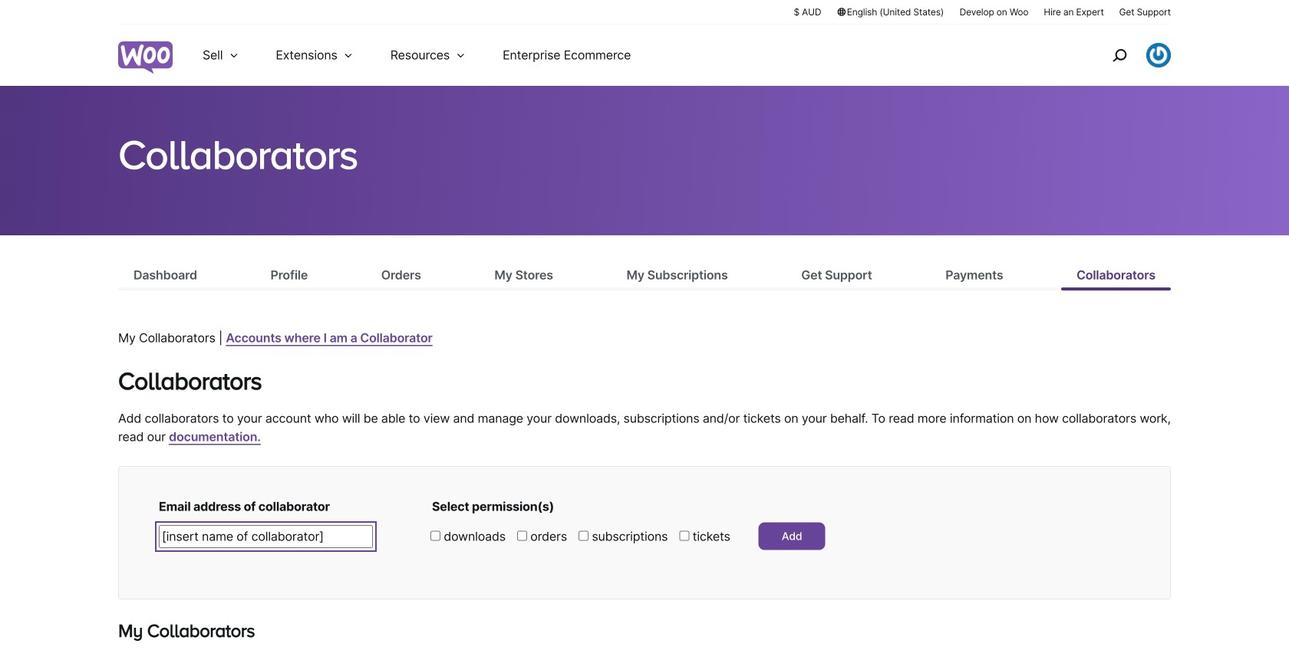 Task type: locate. For each thing, give the bounding box(es) containing it.
None checkbox
[[680, 532, 690, 542]]

service navigation menu element
[[1080, 30, 1171, 80]]

search image
[[1108, 43, 1132, 68]]

None checkbox
[[431, 532, 441, 542], [517, 532, 527, 542], [579, 532, 589, 542], [431, 532, 441, 542], [517, 532, 527, 542], [579, 532, 589, 542]]

open account menu image
[[1147, 43, 1171, 68]]



Task type: vqa. For each thing, say whether or not it's contained in the screenshot.
checkbox
yes



